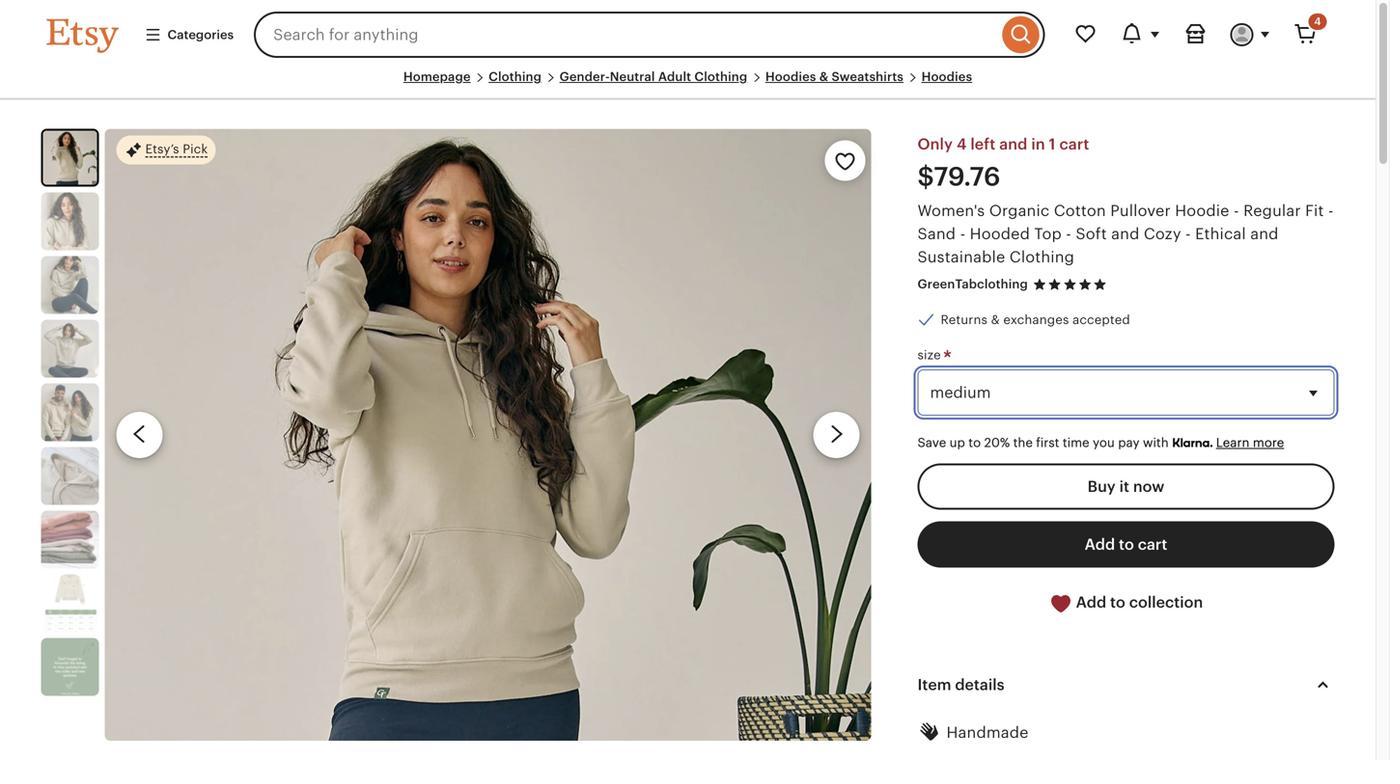 Task type: describe. For each thing, give the bounding box(es) containing it.
women's organic cotton pullover hoodie - regular fit - sand - hooded top - soft and cozy - ethical and sustainable clothing
[[918, 202, 1334, 266]]

none search field inside categories banner
[[254, 12, 1045, 58]]

exchanges
[[1004, 313, 1069, 327]]

handmade
[[947, 724, 1029, 742]]

more
[[1253, 436, 1284, 450]]

gender-neutral adult clothing link
[[560, 70, 748, 84]]

to inside save up to 20% the first time you pay with klarna. learn more
[[969, 436, 981, 450]]

first
[[1036, 436, 1060, 450]]

pick
[[183, 142, 208, 156]]

cotton
[[1054, 202, 1106, 220]]

only 4 left and in 1 cart $79.76
[[918, 136, 1090, 191]]

women's organic cotton pullover hoodie regular fit image 4 image
[[41, 320, 99, 378]]

left
[[971, 136, 996, 153]]

returns
[[941, 313, 988, 327]]

now
[[1133, 478, 1165, 496]]

it
[[1120, 478, 1130, 496]]

learn more button
[[1216, 436, 1284, 450]]

up
[[950, 436, 965, 450]]

women's organic cotton pullover hoodie regular fit image 9 image
[[41, 639, 99, 697]]

20%
[[984, 436, 1010, 450]]

regular
[[1244, 202, 1301, 220]]

hoodie
[[1175, 202, 1230, 220]]

& for returns
[[991, 313, 1000, 327]]

sweatshirts
[[832, 70, 904, 84]]

add to collection
[[1072, 594, 1203, 612]]

- up ethical
[[1234, 202, 1239, 220]]

1 horizontal spatial clothing
[[695, 70, 748, 84]]

4 inside only 4 left and in 1 cart $79.76
[[957, 136, 967, 153]]

add to cart button
[[918, 522, 1335, 568]]

sustainable
[[918, 249, 1005, 266]]

Search for anything text field
[[254, 12, 998, 58]]

details
[[955, 677, 1005, 694]]

- right top
[[1066, 226, 1072, 243]]

women's organic cotton pullover hoodie regular fit image 2 image
[[41, 193, 99, 251]]

hoodies & sweatshirts
[[766, 70, 904, 84]]

hoodies for hoodies link
[[922, 70, 972, 84]]

gender-neutral adult clothing
[[560, 70, 748, 84]]

0 horizontal spatial women's organic cotton pullover hoodie regular fit image 1 image
[[43, 131, 97, 185]]

women's organic cotton pullover hoodie regular fit image 3 image
[[41, 256, 99, 314]]

homepage link
[[403, 70, 471, 84]]

in
[[1032, 136, 1045, 153]]

the
[[1013, 436, 1033, 450]]

categories banner
[[12, 0, 1364, 70]]

ethical
[[1195, 226, 1246, 243]]

collection
[[1129, 594, 1203, 612]]

homepage
[[403, 70, 471, 84]]

soft
[[1076, 226, 1107, 243]]

to for add to collection
[[1110, 594, 1126, 612]]

& for hoodies
[[819, 70, 829, 84]]

4 inside the 4 link
[[1314, 15, 1321, 28]]

etsy's
[[145, 142, 179, 156]]

etsy's pick button
[[116, 135, 216, 166]]

$79.76
[[918, 162, 1001, 191]]

to for add to cart
[[1119, 536, 1134, 554]]

hoodies & sweatshirts link
[[766, 70, 904, 84]]

and inside only 4 left and in 1 cart $79.76
[[1000, 136, 1028, 153]]

hoodies for hoodies & sweatshirts
[[766, 70, 816, 84]]

0 horizontal spatial clothing
[[489, 70, 542, 84]]

clothing link
[[489, 70, 542, 84]]

add to cart
[[1085, 536, 1168, 554]]

1 horizontal spatial and
[[1111, 226, 1140, 243]]

2 horizontal spatial and
[[1251, 226, 1279, 243]]

you
[[1093, 436, 1115, 450]]

greentabclothing link
[[918, 277, 1028, 292]]

top
[[1034, 226, 1062, 243]]



Task type: vqa. For each thing, say whether or not it's contained in the screenshot.
shipping for Rustic Celtic Picture Frame, Antique Irish Custom Frames For Wall Art, Cherry Green Black Red Grey White, 4x6 5x7 8x10 11x14 16x20 18x24
no



Task type: locate. For each thing, give the bounding box(es) containing it.
0 horizontal spatial hoodies
[[766, 70, 816, 84]]

cart inside only 4 left and in 1 cart $79.76
[[1060, 136, 1090, 153]]

to right up on the bottom right of page
[[969, 436, 981, 450]]

add inside add to cart 'button'
[[1085, 536, 1115, 554]]

and down pullover
[[1111, 226, 1140, 243]]

women's organic cotton pullover hoodie regular fit image 1 image
[[105, 129, 871, 742], [43, 131, 97, 185]]

etsy's pick
[[145, 142, 208, 156]]

0 horizontal spatial and
[[1000, 136, 1028, 153]]

0 horizontal spatial &
[[819, 70, 829, 84]]

cart inside 'button'
[[1138, 536, 1168, 554]]

1
[[1049, 136, 1056, 153]]

clothing inside the women's organic cotton pullover hoodie - regular fit - sand - hooded top - soft and cozy - ethical and sustainable clothing
[[1010, 249, 1075, 266]]

greentabclothing
[[918, 277, 1028, 292]]

- right fit at the right top
[[1328, 202, 1334, 220]]

save
[[918, 436, 946, 450]]

- up sustainable
[[960, 226, 966, 243]]

fit
[[1305, 202, 1324, 220]]

hoodies link
[[922, 70, 972, 84]]

women's organic cotton pullover hoodie regular fit image 5 image
[[41, 384, 99, 442]]

women's
[[918, 202, 985, 220]]

item
[[918, 677, 951, 694]]

clothing right adult
[[695, 70, 748, 84]]

& inside menu bar
[[819, 70, 829, 84]]

add for add to cart
[[1085, 536, 1115, 554]]

add
[[1085, 536, 1115, 554], [1076, 594, 1107, 612]]

0 vertical spatial &
[[819, 70, 829, 84]]

2 hoodies from the left
[[922, 70, 972, 84]]

size
[[918, 348, 945, 362]]

cart
[[1060, 136, 1090, 153], [1138, 536, 1168, 554]]

0 horizontal spatial 4
[[957, 136, 967, 153]]

women's organic cotton pullover hoodie regular fit image 6 image
[[41, 448, 99, 506]]

organic
[[989, 202, 1050, 220]]

clothing down top
[[1010, 249, 1075, 266]]

only
[[918, 136, 953, 153]]

clothing
[[489, 70, 542, 84], [695, 70, 748, 84], [1010, 249, 1075, 266]]

learn
[[1216, 436, 1250, 450]]

& right returns at the right top of the page
[[991, 313, 1000, 327]]

& left sweatshirts
[[819, 70, 829, 84]]

hoodies up only
[[922, 70, 972, 84]]

1 horizontal spatial women's organic cotton pullover hoodie regular fit image 1 image
[[105, 129, 871, 742]]

2 horizontal spatial clothing
[[1010, 249, 1075, 266]]

1 horizontal spatial hoodies
[[922, 70, 972, 84]]

1 horizontal spatial &
[[991, 313, 1000, 327]]

pay
[[1118, 436, 1140, 450]]

4
[[1314, 15, 1321, 28], [957, 136, 967, 153]]

save up to 20% the first time you pay with klarna. learn more
[[918, 436, 1284, 451]]

0 vertical spatial cart
[[1060, 136, 1090, 153]]

gender-
[[560, 70, 610, 84]]

to inside add to collection button
[[1110, 594, 1126, 612]]

neutral
[[610, 70, 655, 84]]

1 vertical spatial 4
[[957, 136, 967, 153]]

0 vertical spatial to
[[969, 436, 981, 450]]

- right cozy
[[1186, 226, 1191, 243]]

hoodies left sweatshirts
[[766, 70, 816, 84]]

0 vertical spatial 4
[[1314, 15, 1321, 28]]

menu bar
[[47, 70, 1329, 100]]

buy
[[1088, 478, 1116, 496]]

1 hoodies from the left
[[766, 70, 816, 84]]

1 horizontal spatial cart
[[1138, 536, 1168, 554]]

klarna.
[[1172, 436, 1213, 451]]

add to collection button
[[918, 580, 1335, 627]]

menu bar containing homepage
[[47, 70, 1329, 100]]

hooded
[[970, 226, 1030, 243]]

hoodies
[[766, 70, 816, 84], [922, 70, 972, 84]]

1 vertical spatial &
[[991, 313, 1000, 327]]

adult
[[658, 70, 691, 84]]

0 vertical spatial add
[[1085, 536, 1115, 554]]

to left collection
[[1110, 594, 1126, 612]]

to down buy it now button
[[1119, 536, 1134, 554]]

1 vertical spatial to
[[1119, 536, 1134, 554]]

add down 'buy'
[[1085, 536, 1115, 554]]

sand
[[918, 226, 956, 243]]

cozy
[[1144, 226, 1181, 243]]

2 vertical spatial to
[[1110, 594, 1126, 612]]

to inside add to cart 'button'
[[1119, 536, 1134, 554]]

pullover
[[1111, 202, 1171, 220]]

and down regular
[[1251, 226, 1279, 243]]

add down add to cart 'button'
[[1076, 594, 1107, 612]]

1 vertical spatial cart
[[1138, 536, 1168, 554]]

-
[[1234, 202, 1239, 220], [1328, 202, 1334, 220], [960, 226, 966, 243], [1066, 226, 1072, 243], [1186, 226, 1191, 243]]

and left in
[[1000, 136, 1028, 153]]

buy it now
[[1088, 478, 1165, 496]]

1 vertical spatial add
[[1076, 594, 1107, 612]]

clothing left gender-
[[489, 70, 542, 84]]

women's organic cotton pullover hoodie regular fit image 7 image
[[41, 511, 99, 569]]

cart right 1
[[1060, 136, 1090, 153]]

cart down now
[[1138, 536, 1168, 554]]

add for add to collection
[[1076, 594, 1107, 612]]

to
[[969, 436, 981, 450], [1119, 536, 1134, 554], [1110, 594, 1126, 612]]

None search field
[[254, 12, 1045, 58]]

accepted
[[1073, 313, 1130, 327]]

buy it now button
[[918, 464, 1335, 510]]

item details button
[[900, 662, 1352, 709]]

and
[[1000, 136, 1028, 153], [1111, 226, 1140, 243], [1251, 226, 1279, 243]]

4 link
[[1283, 12, 1329, 58]]

add inside add to collection button
[[1076, 594, 1107, 612]]

returns & exchanges accepted
[[941, 313, 1130, 327]]

categories
[[168, 27, 234, 42]]

with
[[1143, 436, 1169, 450]]

&
[[819, 70, 829, 84], [991, 313, 1000, 327]]

1 horizontal spatial 4
[[1314, 15, 1321, 28]]

categories button
[[130, 17, 248, 52]]

0 horizontal spatial cart
[[1060, 136, 1090, 153]]

time
[[1063, 436, 1090, 450]]

item details
[[918, 677, 1005, 694]]

women's organic cotton pullover hoodie regular fit image 8 image
[[41, 575, 99, 633]]



